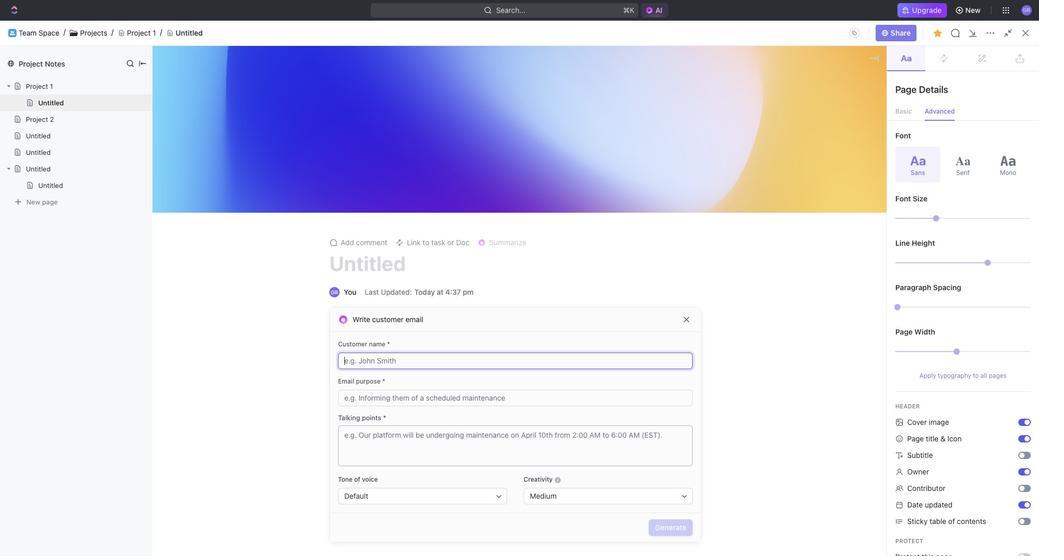 Task type: describe. For each thing, give the bounding box(es) containing it.
date for 'date updated' button at the right top
[[767, 186, 780, 194]]

new page
[[26, 198, 58, 206]]

by
[[784, 71, 794, 80]]

link
[[407, 238, 421, 247]]

sidebar navigation
[[0, 21, 132, 557]]

protect
[[895, 538, 924, 545]]

upgrade
[[912, 6, 942, 14]]

assigned button
[[328, 161, 364, 182]]

docs inside "button"
[[189, 166, 207, 175]]

docs inside sidebar navigation
[[25, 89, 42, 98]]

* for customer name
[[387, 341, 390, 349]]

project 1 right projects link
[[127, 28, 156, 37]]

typography
[[938, 372, 971, 380]]

4
[[849, 203, 854, 212]]

team for team space link for user group icon
[[19, 28, 37, 37]]

page for page width
[[895, 328, 913, 337]]

tone
[[338, 476, 353, 484]]

page for page title & icon
[[907, 435, 924, 444]]

assigned
[[330, 166, 362, 175]]

basic
[[895, 108, 912, 115]]

ai button
[[641, 3, 669, 18]]

new for new page
[[26, 198, 40, 206]]

project notes link
[[450, 86, 721, 102]]

customer name *
[[338, 341, 390, 349]]

2
[[50, 115, 54, 124]]

upgrade link
[[898, 3, 947, 18]]

generate
[[655, 524, 687, 533]]

icon
[[948, 435, 962, 444]]

change cover button
[[646, 192, 705, 209]]

1 horizontal spatial favorites
[[454, 71, 490, 80]]

contributor
[[907, 484, 946, 493]]

add comment
[[341, 238, 387, 247]]

write customer email
[[353, 315, 423, 324]]

paragraph
[[895, 283, 931, 292]]

comment
[[356, 238, 387, 247]]

dashboards link
[[4, 103, 127, 119]]

new doc
[[998, 28, 1029, 37]]

1 horizontal spatial to
[[973, 372, 979, 380]]

location
[[543, 186, 568, 194]]

1 horizontal spatial date updated
[[907, 501, 953, 510]]

medium button
[[524, 489, 693, 505]]

task
[[431, 238, 445, 247]]

date viewed button
[[843, 183, 901, 199]]

subtitle
[[907, 451, 933, 460]]

default
[[344, 492, 368, 501]]

apply typography to all pages
[[920, 372, 1007, 380]]

team space link for user group icon
[[19, 28, 59, 37]]

created by me
[[751, 71, 808, 80]]

project 1 down created by me
[[766, 123, 794, 131]]

spacing
[[933, 283, 961, 292]]

notes inside project notes link
[[494, 89, 514, 98]]

contents
[[957, 518, 986, 526]]

all button
[[157, 161, 171, 182]]

team space for user group image team space link
[[25, 201, 66, 210]]

table containing project notes
[[144, 182, 1027, 218]]

0 vertical spatial of
[[354, 476, 360, 484]]

team for user group image team space link
[[25, 201, 43, 210]]

search
[[939, 28, 962, 37]]

project 1 up "my"
[[172, 123, 201, 131]]

new button
[[951, 2, 987, 19]]

gr inside gr dropdown button
[[1023, 7, 1031, 13]]

0 horizontal spatial gr
[[331, 290, 338, 296]]

details
[[919, 84, 948, 95]]

new for new
[[966, 6, 981, 14]]

home link
[[4, 50, 127, 67]]

line height
[[895, 239, 935, 248]]

favorites button
[[4, 148, 40, 160]]

tab list containing all
[[157, 161, 404, 182]]

docs link
[[4, 85, 127, 102]]

all
[[981, 372, 987, 380]]

points
[[362, 414, 381, 422]]

search docs
[[939, 28, 982, 37]]

private button
[[247, 161, 276, 182]]

new for new doc
[[998, 28, 1013, 37]]

title
[[926, 435, 939, 444]]

row containing name
[[144, 182, 1027, 199]]

paragraph spacing
[[895, 283, 961, 292]]

created
[[751, 71, 782, 80]]

just now
[[767, 203, 797, 212]]

add
[[341, 238, 354, 247]]

gr button
[[1019, 2, 1035, 19]]

email purpose *
[[338, 378, 385, 386]]

font for font size
[[895, 194, 911, 203]]

1 vertical spatial project notes
[[469, 89, 514, 98]]

sticky table of contents
[[907, 518, 986, 526]]

ai
[[656, 6, 663, 14]]

doc inside button
[[1015, 28, 1029, 37]]

date updated button
[[761, 183, 813, 199]]

doc inside dropdown button
[[456, 238, 470, 247]]

spaces
[[8, 168, 30, 175]]

1 horizontal spatial of
[[948, 518, 955, 526]]

today
[[414, 288, 435, 297]]

* for email purpose
[[382, 378, 385, 386]]

dashboards
[[25, 107, 65, 115]]

home
[[25, 54, 45, 63]]

change cover button
[[646, 192, 705, 209]]

page
[[42, 198, 58, 206]]

width
[[915, 328, 935, 337]]

name
[[369, 341, 385, 349]]

height
[[912, 239, 935, 248]]

my
[[177, 166, 188, 175]]

mins
[[856, 203, 872, 212]]

projects link
[[80, 28, 107, 37]]



Task type: vqa. For each thing, say whether or not it's contained in the screenshot.
the bottom the Settings
no



Task type: locate. For each thing, give the bounding box(es) containing it.
link to task or doc button
[[392, 236, 474, 250]]

table
[[930, 518, 946, 526]]

team space up home
[[19, 28, 59, 37]]

to inside link to task or doc dropdown button
[[423, 238, 429, 247]]

serif
[[956, 169, 970, 177]]

font size
[[895, 194, 928, 203]]

2 project 1 link from the left
[[747, 119, 1018, 135]]

1 vertical spatial date updated
[[907, 501, 953, 510]]

gr left "you"
[[331, 290, 338, 296]]

space
[[39, 28, 59, 37], [45, 201, 66, 210]]

team space for team space link for user group icon
[[19, 28, 59, 37]]

email
[[338, 378, 354, 386]]

0 horizontal spatial of
[[354, 476, 360, 484]]

7
[[227, 203, 232, 212]]

header
[[895, 403, 920, 410]]

favorites
[[454, 71, 490, 80], [8, 150, 36, 158]]

ago
[[874, 203, 886, 212]]

docs up recent
[[150, 28, 168, 37]]

sans
[[911, 169, 925, 177]]

page for page details
[[895, 84, 917, 95]]

2 font from the top
[[895, 194, 911, 203]]

1 horizontal spatial gr
[[1023, 7, 1031, 13]]

* right points on the left of the page
[[383, 414, 386, 422]]

team space right user group image
[[25, 201, 66, 210]]

0 horizontal spatial project notes
[[19, 59, 65, 68]]

favorites inside button
[[8, 150, 36, 158]]

0 horizontal spatial project 1 link
[[153, 119, 424, 135]]

2 cell from the left
[[1009, 199, 1027, 217]]

user group image
[[11, 203, 18, 209]]

0 horizontal spatial date updated
[[767, 186, 806, 194]]

summarize button
[[474, 236, 531, 250]]

shared button
[[214, 161, 243, 182]]

docs right search
[[964, 28, 982, 37]]

tone of voice
[[338, 476, 378, 484]]

0 vertical spatial *
[[387, 341, 390, 349]]

voice
[[362, 476, 378, 484]]

to
[[423, 238, 429, 247], [973, 372, 979, 380]]

0 vertical spatial font
[[895, 131, 911, 140]]

0 vertical spatial favorites
[[454, 71, 490, 80]]

customer
[[338, 341, 367, 349]]

0 horizontal spatial notes
[[45, 59, 65, 68]]

1 vertical spatial *
[[382, 378, 385, 386]]

1 vertical spatial gr
[[331, 290, 338, 296]]

0 vertical spatial team space
[[19, 28, 59, 37]]

0 vertical spatial doc
[[1015, 28, 1029, 37]]

now
[[783, 203, 797, 212]]

space inside sidebar navigation
[[45, 201, 66, 210]]

0 vertical spatial team space link
[[19, 28, 59, 37]]

0 vertical spatial date updated
[[767, 186, 806, 194]]

team space inside team space link
[[25, 201, 66, 210]]

0 horizontal spatial to
[[423, 238, 429, 247]]

search...
[[496, 6, 525, 14]]

updated:
[[381, 288, 412, 297]]

0 horizontal spatial favorites
[[8, 150, 36, 158]]

sharing
[[932, 186, 955, 194]]

date inside date viewed button
[[849, 186, 863, 194]]

0 vertical spatial team
[[19, 28, 37, 37]]

Search by name... text field
[[862, 162, 993, 177]]

docs inside button
[[964, 28, 982, 37]]

untitled link
[[153, 86, 424, 102], [747, 86, 1018, 102], [153, 102, 424, 119], [747, 102, 1018, 119]]

1 vertical spatial projects
[[554, 203, 581, 212]]

write
[[353, 315, 370, 324]]

projects up 'home' link
[[80, 28, 107, 37]]

-
[[647, 203, 650, 212]]

date updated inside 'date updated' button
[[767, 186, 806, 194]]

space for user group icon
[[39, 28, 59, 37]]

project notes
[[19, 59, 65, 68], [469, 89, 514, 98], [169, 203, 215, 212]]

customer
[[372, 315, 404, 324]]

1 horizontal spatial project 1 link
[[747, 119, 1018, 135]]

tab list
[[157, 161, 404, 182]]

font left size at the top right of the page
[[895, 194, 911, 203]]

1 horizontal spatial projects
[[554, 203, 581, 212]]

dropdown menu image
[[846, 25, 863, 41]]

slider
[[933, 216, 939, 222], [985, 260, 991, 266], [895, 305, 901, 311], [954, 349, 960, 355]]

project 1 up dashboards
[[26, 82, 53, 90]]

new left page at the top left of page
[[26, 198, 40, 206]]

team space link for user group image
[[25, 198, 125, 214]]

date up sticky
[[907, 501, 923, 510]]

1 horizontal spatial cell
[[1009, 199, 1027, 217]]

team space link
[[19, 28, 59, 37], [25, 198, 125, 214]]

0 horizontal spatial doc
[[456, 238, 470, 247]]

e.g. Our platform will be undergoing maintenance on April 10th from 2:00 AM to 6:00 AM (EST). text field
[[338, 426, 693, 467]]

*
[[387, 341, 390, 349], [382, 378, 385, 386], [383, 414, 386, 422]]

date up just
[[767, 186, 780, 194]]

font down 'basic'
[[895, 131, 911, 140]]

project 1 link down 'basic'
[[747, 119, 1018, 135]]

1 vertical spatial font
[[895, 194, 911, 203]]

docs right "my"
[[189, 166, 207, 175]]

page left width
[[895, 328, 913, 337]]

reposition
[[603, 196, 639, 205]]

purpose
[[356, 378, 381, 386]]

* right purpose
[[382, 378, 385, 386]]

1 vertical spatial new
[[998, 28, 1013, 37]]

doc right or
[[456, 238, 470, 247]]

2 horizontal spatial date
[[907, 501, 923, 510]]

0 vertical spatial project notes
[[19, 59, 65, 68]]

4:37
[[445, 288, 461, 297]]

date updated up now
[[767, 186, 806, 194]]

e.g. John Smith text field
[[344, 354, 687, 369]]

pages
[[989, 372, 1007, 380]]

1 horizontal spatial notes
[[195, 203, 215, 212]]

all
[[159, 166, 168, 175]]

project inside table
[[169, 203, 193, 212]]

of right "tone"
[[354, 476, 360, 484]]

updated inside button
[[782, 186, 806, 194]]

4 mins ago
[[849, 203, 886, 212]]

* for talking points
[[383, 414, 386, 422]]

2 vertical spatial project notes
[[169, 203, 215, 212]]

mono
[[1000, 169, 1017, 177]]

&
[[941, 435, 946, 444]]

cover image
[[907, 418, 949, 427]]

2 horizontal spatial new
[[998, 28, 1013, 37]]

0 vertical spatial notes
[[45, 59, 65, 68]]

pm
[[463, 288, 474, 297]]

shared
[[216, 166, 240, 175]]

project 1 link for created by me
[[747, 119, 1018, 135]]

owner
[[907, 468, 929, 477]]

1 horizontal spatial date
[[849, 186, 863, 194]]

talking points *
[[338, 414, 386, 422]]

2 horizontal spatial project notes
[[469, 89, 514, 98]]

1 horizontal spatial new
[[966, 6, 981, 14]]

or
[[447, 238, 454, 247]]

1 vertical spatial page
[[895, 328, 913, 337]]

font for font
[[895, 131, 911, 140]]

2 vertical spatial page
[[907, 435, 924, 444]]

1 vertical spatial team space
[[25, 201, 66, 210]]

0 horizontal spatial new
[[26, 198, 40, 206]]

1 horizontal spatial updated
[[925, 501, 953, 510]]

2 vertical spatial *
[[383, 414, 386, 422]]

new
[[966, 6, 981, 14], [998, 28, 1013, 37], [26, 198, 40, 206]]

project 2
[[26, 115, 54, 124]]

default button
[[338, 489, 507, 505]]

0 vertical spatial to
[[423, 238, 429, 247]]

2 vertical spatial new
[[26, 198, 40, 206]]

0 vertical spatial updated
[[782, 186, 806, 194]]

1 vertical spatial doc
[[456, 238, 470, 247]]

tags
[[647, 186, 661, 194]]

medium button
[[524, 489, 693, 505]]

sticky
[[907, 518, 928, 526]]

user group image
[[10, 31, 15, 35]]

0 vertical spatial new
[[966, 6, 981, 14]]

1 row from the top
[[144, 182, 1027, 199]]

cell
[[144, 199, 156, 217], [1009, 199, 1027, 217]]

notes inside row
[[195, 203, 215, 212]]

column header
[[144, 182, 156, 199]]

project 1 link up workspace
[[153, 119, 424, 135]]

1 horizontal spatial doc
[[1015, 28, 1029, 37]]

row
[[144, 182, 1027, 199], [144, 198, 1027, 218]]

column header inside table
[[144, 182, 156, 199]]

project 1
[[127, 28, 156, 37], [26, 82, 53, 90], [172, 123, 201, 131], [766, 123, 794, 131]]

date updated down contributor
[[907, 501, 953, 510]]

0 vertical spatial space
[[39, 28, 59, 37]]

1 vertical spatial space
[[45, 201, 66, 210]]

updated up table on the right bottom of page
[[925, 501, 953, 510]]

date up 4
[[849, 186, 863, 194]]

page down cover
[[907, 435, 924, 444]]

* right name
[[387, 341, 390, 349]]

talking
[[338, 414, 360, 422]]

1 horizontal spatial project notes
[[169, 203, 215, 212]]

doc
[[1015, 28, 1029, 37], [456, 238, 470, 247]]

date
[[767, 186, 780, 194], [849, 186, 863, 194], [907, 501, 923, 510]]

workspace button
[[280, 161, 324, 182]]

⌘k
[[623, 6, 634, 14]]

team right user group icon
[[19, 28, 37, 37]]

1 vertical spatial to
[[973, 372, 979, 380]]

private
[[250, 166, 274, 175]]

0 horizontal spatial updated
[[782, 186, 806, 194]]

to left "all"
[[973, 372, 979, 380]]

2 vertical spatial notes
[[195, 203, 215, 212]]

apply
[[920, 372, 936, 380]]

0 vertical spatial page
[[895, 84, 917, 95]]

updated up now
[[782, 186, 806, 194]]

share
[[891, 28, 911, 37]]

cover
[[680, 196, 699, 205]]

team right user group image
[[25, 201, 43, 210]]

1 vertical spatial favorites
[[8, 150, 36, 158]]

projects down 'location'
[[554, 203, 581, 212]]

project notes inside row
[[169, 203, 215, 212]]

1 project 1 link from the left
[[153, 119, 424, 135]]

date viewed
[[849, 186, 885, 194]]

0 vertical spatial gr
[[1023, 7, 1031, 13]]

date inside 'date updated' button
[[767, 186, 780, 194]]

table
[[144, 182, 1027, 218]]

archived
[[371, 166, 401, 175]]

new right the "search docs"
[[998, 28, 1013, 37]]

advanced
[[925, 108, 955, 115]]

team
[[19, 28, 37, 37], [25, 201, 43, 210]]

space for user group image
[[45, 201, 66, 210]]

notes
[[45, 59, 65, 68], [494, 89, 514, 98], [195, 203, 215, 212]]

docs up dashboards
[[25, 89, 42, 98]]

new up the "search docs"
[[966, 6, 981, 14]]

0 horizontal spatial projects
[[80, 28, 107, 37]]

to right link
[[423, 238, 429, 247]]

last
[[365, 288, 379, 297]]

default button
[[338, 489, 507, 505]]

just
[[767, 203, 781, 212]]

0 horizontal spatial date
[[767, 186, 780, 194]]

search docs button
[[924, 25, 988, 41]]

doc down gr dropdown button
[[1015, 28, 1029, 37]]

recent
[[157, 71, 185, 80]]

of right table on the right bottom of page
[[948, 518, 955, 526]]

project 1 link for recent
[[153, 119, 424, 135]]

gr up new doc
[[1023, 7, 1031, 13]]

1 font from the top
[[895, 131, 911, 140]]

1 vertical spatial updated
[[925, 501, 953, 510]]

team inside sidebar navigation
[[25, 201, 43, 210]]

page details
[[895, 84, 948, 95]]

1 vertical spatial notes
[[494, 89, 514, 98]]

date for date viewed button
[[849, 186, 863, 194]]

1 vertical spatial of
[[948, 518, 955, 526]]

0 horizontal spatial cell
[[144, 199, 156, 217]]

2 row from the top
[[144, 198, 1027, 218]]

0 vertical spatial projects
[[80, 28, 107, 37]]

page
[[895, 84, 917, 95], [895, 328, 913, 337], [907, 435, 924, 444]]

e.g. Informing them of a scheduled maintenance text field
[[344, 391, 687, 406]]

1 cell from the left
[[144, 199, 156, 217]]

updated
[[782, 186, 806, 194], [925, 501, 953, 510]]

space up home
[[39, 28, 59, 37]]

space right user group image
[[45, 201, 66, 210]]

1 vertical spatial team space link
[[25, 198, 125, 214]]

1 vertical spatial team
[[25, 201, 43, 210]]

page up 'basic'
[[895, 84, 917, 95]]

2 horizontal spatial notes
[[494, 89, 514, 98]]

row containing project notes
[[144, 198, 1027, 218]]



